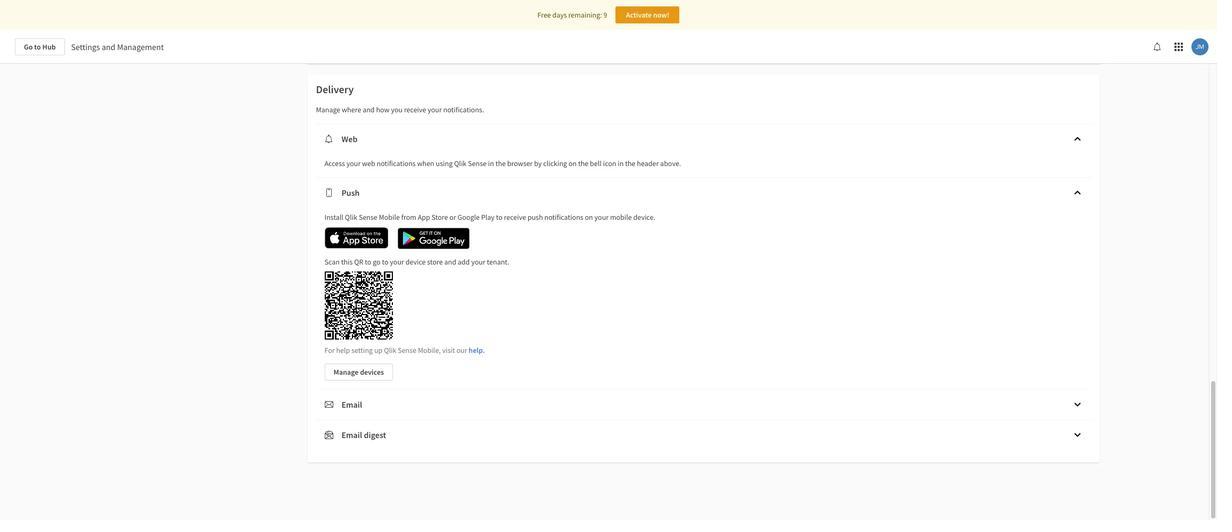 Task type: locate. For each thing, give the bounding box(es) containing it.
you
[[391, 105, 403, 115]]

qlik
[[454, 159, 467, 168], [345, 213, 358, 222], [384, 346, 397, 355]]

access
[[325, 159, 345, 168]]

1 email from the top
[[342, 399, 362, 410]]

manage down help
[[334, 367, 359, 377]]

sense left the mobile
[[359, 213, 378, 222]]

receive left push
[[504, 213, 526, 222]]

email inside 'dropdown button'
[[342, 399, 362, 410]]

2 vertical spatial qlik
[[384, 346, 397, 355]]

store
[[432, 213, 448, 222]]

email left 'digest' on the bottom left of the page
[[342, 430, 362, 440]]

0 vertical spatial manage
[[316, 105, 341, 115]]

1 horizontal spatial receive
[[504, 213, 526, 222]]

days
[[553, 10, 567, 20]]

in left the browser
[[488, 159, 494, 168]]

9
[[604, 10, 608, 20]]

0 horizontal spatial receive
[[404, 105, 426, 115]]

1 horizontal spatial qlik
[[384, 346, 397, 355]]

1 vertical spatial and
[[363, 105, 375, 115]]

1 vertical spatial notifications
[[545, 213, 584, 222]]

0 horizontal spatial qlik
[[345, 213, 358, 222]]

clicking
[[544, 159, 567, 168]]

1 vertical spatial receive
[[504, 213, 526, 222]]

qlik right using
[[454, 159, 467, 168]]

and left add
[[445, 257, 457, 267]]

manage down 'delivery'
[[316, 105, 341, 115]]

1 horizontal spatial the
[[579, 159, 589, 168]]

activate now!
[[626, 10, 670, 20]]

our
[[457, 346, 468, 355]]

the left header
[[626, 159, 636, 168]]

visit
[[443, 346, 455, 355]]

0 vertical spatial qlik
[[454, 159, 467, 168]]

manage devices
[[334, 367, 384, 377]]

1 horizontal spatial and
[[363, 105, 375, 115]]

play
[[481, 213, 495, 222]]

0 vertical spatial and
[[102, 42, 115, 52]]

1 vertical spatial manage
[[334, 367, 359, 377]]

google
[[458, 213, 480, 222]]

in
[[488, 159, 494, 168], [618, 159, 624, 168]]

add
[[458, 257, 470, 267]]

on left the 'mobile'
[[585, 213, 593, 222]]

mobile
[[611, 213, 632, 222]]

0 horizontal spatial notifications
[[377, 159, 416, 168]]

receive right you
[[404, 105, 426, 115]]

notifications
[[377, 159, 416, 168], [545, 213, 584, 222]]

2 vertical spatial sense
[[398, 346, 417, 355]]

up
[[375, 346, 383, 355]]

install qlik sense mobile from app store or google play to receive push notifications on your mobile device.
[[325, 213, 656, 222]]

now!
[[654, 10, 670, 20]]

for
[[325, 346, 335, 355]]

go
[[373, 257, 381, 267]]

device
[[406, 257, 426, 267]]

1 vertical spatial email
[[342, 430, 362, 440]]

free
[[538, 10, 551, 20]]

1 in from the left
[[488, 159, 494, 168]]

go to hub
[[24, 42, 56, 52]]

0 horizontal spatial on
[[569, 159, 577, 168]]

email
[[342, 399, 362, 410], [342, 430, 362, 440]]

download qlik sense mobile saas from the apple app store image
[[325, 227, 388, 249]]

notifications right push
[[545, 213, 584, 222]]

the left the browser
[[496, 159, 506, 168]]

by
[[534, 159, 542, 168]]

manage for manage where and how you receive your notifications.
[[316, 105, 341, 115]]

store
[[427, 257, 443, 267]]

qlik right install
[[345, 213, 358, 222]]

go
[[24, 42, 33, 52]]

1 vertical spatial sense
[[359, 213, 378, 222]]

your
[[428, 105, 442, 115], [347, 159, 361, 168], [595, 213, 609, 222], [390, 257, 404, 267], [472, 257, 486, 267]]

manage inside button
[[334, 367, 359, 377]]

this
[[341, 257, 353, 267]]

header
[[637, 159, 659, 168]]

2 horizontal spatial sense
[[468, 159, 487, 168]]

qr
[[354, 257, 364, 267]]

and
[[102, 42, 115, 52], [363, 105, 375, 115], [445, 257, 457, 267]]

activate now! link
[[616, 6, 680, 23]]

2 the from the left
[[579, 159, 589, 168]]

0 vertical spatial email
[[342, 399, 362, 410]]

to
[[34, 42, 41, 52], [496, 213, 503, 222], [365, 257, 372, 267], [382, 257, 389, 267]]

in right icon at the top of page
[[618, 159, 624, 168]]

help. link
[[469, 346, 485, 355]]

browser
[[508, 159, 533, 168]]

scan this qr to go to your device store and add your tenant.
[[325, 257, 510, 267]]

receive
[[404, 105, 426, 115], [504, 213, 526, 222]]

your left device
[[390, 257, 404, 267]]

the
[[496, 159, 506, 168], [579, 159, 589, 168], [626, 159, 636, 168]]

setting
[[352, 346, 373, 355]]

the left bell
[[579, 159, 589, 168]]

using
[[436, 159, 453, 168]]

email up email digest
[[342, 399, 362, 410]]

on right clicking
[[569, 159, 577, 168]]

2 email from the top
[[342, 430, 362, 440]]

and right settings
[[102, 42, 115, 52]]

sense left the mobile,
[[398, 346, 417, 355]]

from
[[402, 213, 417, 222]]

email inside "dropdown button"
[[342, 430, 362, 440]]

manage
[[316, 105, 341, 115], [334, 367, 359, 377]]

0 horizontal spatial sense
[[359, 213, 378, 222]]

settings
[[71, 42, 100, 52]]

1 the from the left
[[496, 159, 506, 168]]

2 horizontal spatial the
[[626, 159, 636, 168]]

email for email
[[342, 399, 362, 410]]

and left how
[[363, 105, 375, 115]]

on
[[569, 159, 577, 168], [585, 213, 593, 222]]

qlik right up
[[384, 346, 397, 355]]

sense
[[468, 159, 487, 168], [359, 213, 378, 222], [398, 346, 417, 355]]

0 horizontal spatial the
[[496, 159, 506, 168]]

remaining:
[[569, 10, 602, 20]]

help.
[[469, 346, 485, 355]]

2 horizontal spatial qlik
[[454, 159, 467, 168]]

1 vertical spatial on
[[585, 213, 593, 222]]

2 horizontal spatial and
[[445, 257, 457, 267]]

above.
[[661, 159, 682, 168]]

0 horizontal spatial in
[[488, 159, 494, 168]]

1 horizontal spatial in
[[618, 159, 624, 168]]

sense right using
[[468, 159, 487, 168]]

0 vertical spatial notifications
[[377, 159, 416, 168]]

notifications right web
[[377, 159, 416, 168]]



Task type: describe. For each thing, give the bounding box(es) containing it.
2 vertical spatial and
[[445, 257, 457, 267]]

tenant.
[[487, 257, 510, 267]]

mobile,
[[418, 346, 441, 355]]

bell
[[590, 159, 602, 168]]

delivery
[[316, 83, 354, 96]]

get qlik sense mobile saas on the google play store. image
[[393, 223, 475, 255]]

2 in from the left
[[618, 159, 624, 168]]

1 horizontal spatial notifications
[[545, 213, 584, 222]]

push
[[342, 188, 360, 198]]

push
[[528, 213, 543, 222]]

mobile
[[379, 213, 400, 222]]

notifications.
[[444, 105, 484, 115]]

0 horizontal spatial and
[[102, 42, 115, 52]]

your right add
[[472, 257, 486, 267]]

device.
[[634, 213, 656, 222]]

email digest button
[[316, 420, 1092, 450]]

icon
[[603, 159, 617, 168]]

scan
[[325, 257, 340, 267]]

0 vertical spatial sense
[[468, 159, 487, 168]]

when
[[417, 159, 435, 168]]

web
[[362, 159, 376, 168]]

free days remaining: 9
[[538, 10, 608, 20]]

activate
[[626, 10, 652, 20]]

your left web
[[347, 159, 361, 168]]

1 vertical spatial qlik
[[345, 213, 358, 222]]

web
[[342, 134, 358, 144]]

jeremy miller image
[[1192, 38, 1209, 55]]

your left notifications.
[[428, 105, 442, 115]]

manage devices button
[[325, 364, 393, 381]]

devices
[[360, 367, 384, 377]]

email button
[[316, 390, 1092, 420]]

1 horizontal spatial sense
[[398, 346, 417, 355]]

hub
[[42, 42, 56, 52]]

install
[[325, 213, 344, 222]]

email for email digest
[[342, 430, 362, 440]]

app
[[418, 213, 430, 222]]

1 horizontal spatial on
[[585, 213, 593, 222]]

how
[[376, 105, 390, 115]]

or
[[450, 213, 456, 222]]

digest
[[364, 430, 386, 440]]

for help setting up qlik sense mobile, visit our help.
[[325, 346, 485, 355]]

manage where and how you receive your notifications.
[[316, 105, 484, 115]]

go to hub link
[[15, 38, 65, 55]]

0 vertical spatial receive
[[404, 105, 426, 115]]

web button
[[316, 124, 1092, 154]]

email digest
[[342, 430, 386, 440]]

3 the from the left
[[626, 159, 636, 168]]

help
[[336, 346, 350, 355]]

your left the 'mobile'
[[595, 213, 609, 222]]

management
[[117, 42, 164, 52]]

push button
[[316, 178, 1092, 208]]

settings and management
[[71, 42, 164, 52]]

0 vertical spatial on
[[569, 159, 577, 168]]

where
[[342, 105, 361, 115]]

manage for manage devices
[[334, 367, 359, 377]]

access your web notifications when using qlik sense in the browser by clicking on the bell icon in the header above.
[[325, 159, 682, 168]]



Task type: vqa. For each thing, say whether or not it's contained in the screenshot.
Commit an app to GitHub
no



